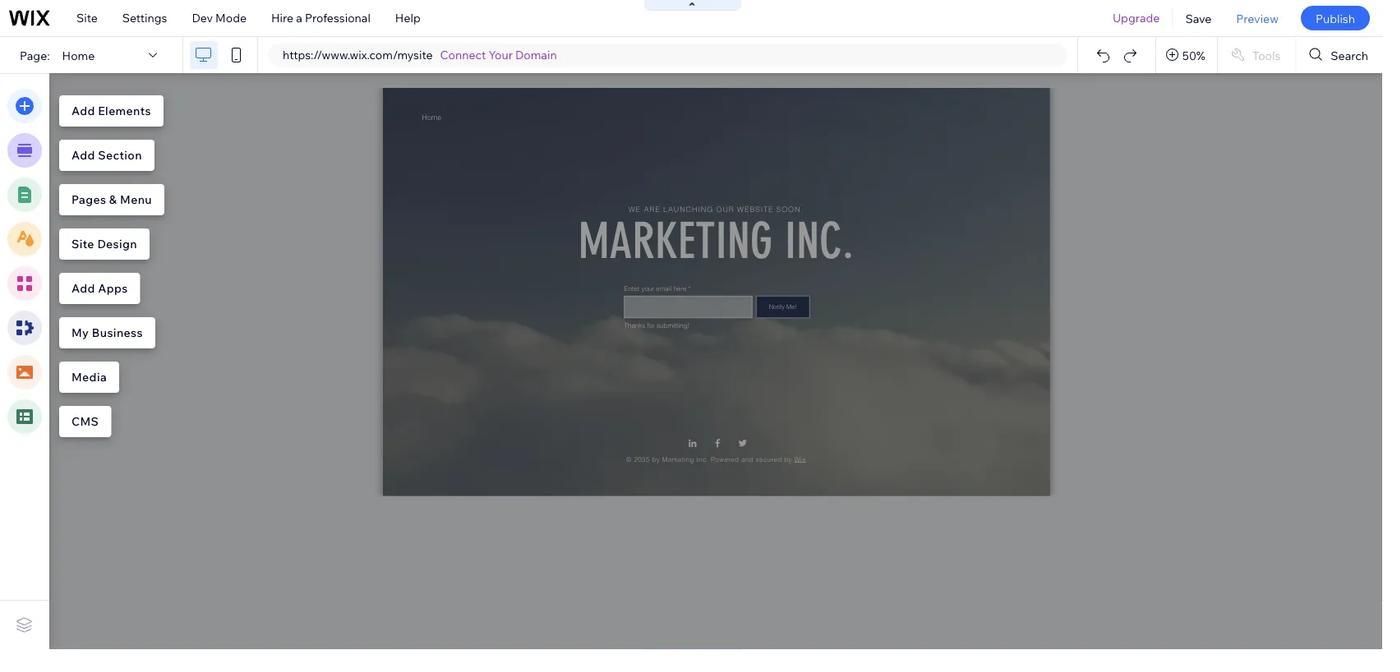 Task type: describe. For each thing, give the bounding box(es) containing it.
add for add section
[[72, 148, 95, 162]]

add for add elements
[[72, 104, 95, 118]]

preview button
[[1224, 0, 1291, 36]]

menu
[[120, 192, 152, 207]]

search button
[[1297, 37, 1383, 73]]

publish button
[[1301, 6, 1370, 30]]

business
[[92, 326, 143, 340]]

my business
[[72, 326, 143, 340]]

&
[[109, 192, 117, 207]]

search
[[1331, 48, 1369, 62]]

site for site design
[[72, 237, 94, 251]]

professional
[[305, 11, 371, 25]]

publish
[[1316, 11, 1355, 25]]

add section
[[72, 148, 142, 162]]

help
[[395, 11, 421, 25]]

settings
[[122, 11, 167, 25]]

save
[[1186, 11, 1212, 25]]

dev
[[192, 11, 213, 25]]

tools
[[1253, 48, 1281, 62]]

hire
[[271, 11, 294, 25]]

your
[[489, 48, 513, 62]]

add apps
[[72, 281, 128, 296]]

50%
[[1183, 48, 1206, 62]]

a
[[296, 11, 302, 25]]

design
[[97, 237, 137, 251]]

preview
[[1237, 11, 1279, 25]]

save button
[[1173, 0, 1224, 36]]

tools button
[[1218, 37, 1296, 73]]

site for site
[[76, 11, 98, 25]]

pages
[[72, 192, 106, 207]]



Task type: locate. For each thing, give the bounding box(es) containing it.
add elements
[[72, 104, 151, 118]]

add left elements
[[72, 104, 95, 118]]

1 vertical spatial add
[[72, 148, 95, 162]]

add left section
[[72, 148, 95, 162]]

my
[[72, 326, 89, 340]]

https://www.wix.com/mysite
[[283, 48, 433, 62]]

https://www.wix.com/mysite connect your domain
[[283, 48, 557, 62]]

add
[[72, 104, 95, 118], [72, 148, 95, 162], [72, 281, 95, 296]]

0 vertical spatial site
[[76, 11, 98, 25]]

media
[[72, 370, 107, 384]]

home
[[62, 48, 95, 62]]

site left design on the left of page
[[72, 237, 94, 251]]

dev mode
[[192, 11, 247, 25]]

mode
[[215, 11, 247, 25]]

site design
[[72, 237, 137, 251]]

50% button
[[1156, 37, 1217, 73]]

0 vertical spatial add
[[72, 104, 95, 118]]

site
[[76, 11, 98, 25], [72, 237, 94, 251]]

1 vertical spatial site
[[72, 237, 94, 251]]

section
[[98, 148, 142, 162]]

hire a professional
[[271, 11, 371, 25]]

upgrade
[[1113, 11, 1160, 25]]

2 vertical spatial add
[[72, 281, 95, 296]]

add for add apps
[[72, 281, 95, 296]]

connect
[[440, 48, 486, 62]]

add left apps
[[72, 281, 95, 296]]

cms
[[72, 414, 99, 429]]

pages & menu
[[72, 192, 152, 207]]

apps
[[98, 281, 128, 296]]

3 add from the top
[[72, 281, 95, 296]]

site up home
[[76, 11, 98, 25]]

1 add from the top
[[72, 104, 95, 118]]

2 add from the top
[[72, 148, 95, 162]]

domain
[[515, 48, 557, 62]]

elements
[[98, 104, 151, 118]]



Task type: vqa. For each thing, say whether or not it's contained in the screenshot.
Contact's plan
no



